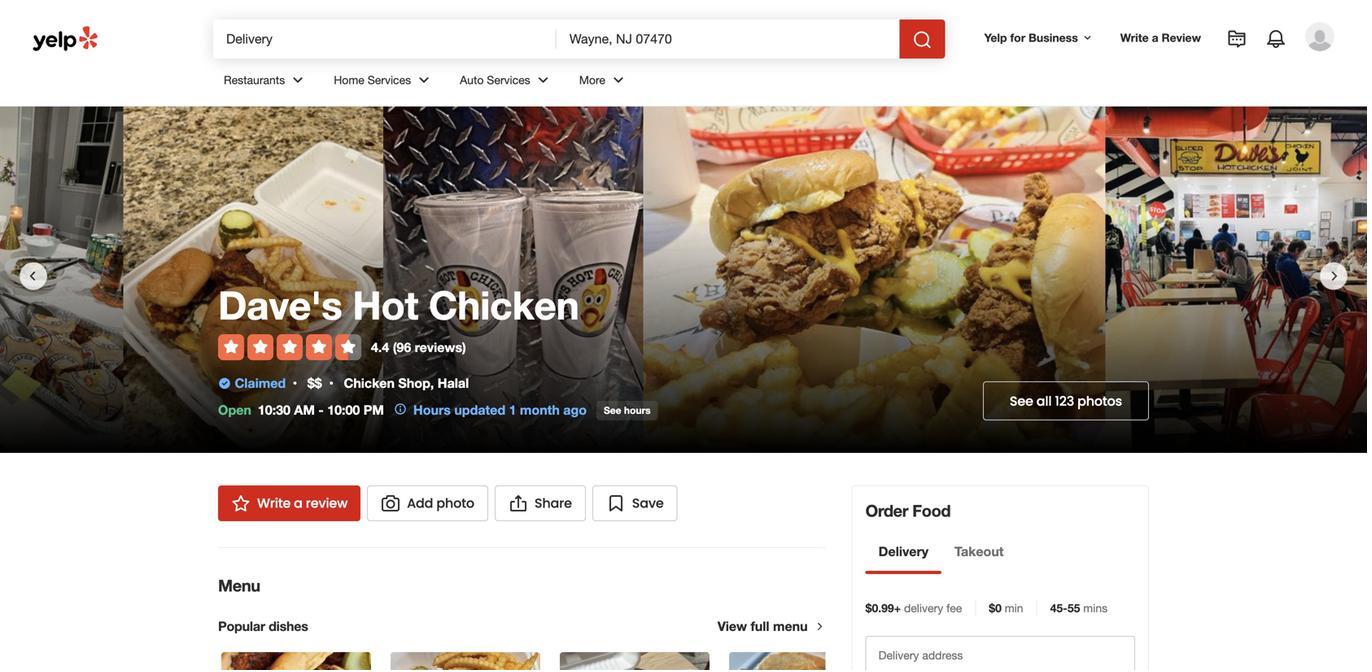 Task type: vqa. For each thing, say whether or not it's contained in the screenshot.
STARTED at the bottom of the page
no



Task type: describe. For each thing, give the bounding box(es) containing it.
24 star v2 image
[[231, 494, 251, 514]]

hot slider image
[[730, 653, 879, 671]]

auto services
[[460, 73, 531, 87]]

services for home services
[[368, 73, 411, 87]]

review
[[306, 495, 348, 513]]

month
[[520, 403, 560, 418]]

24 chevron down v2 image for more
[[609, 70, 628, 90]]

full
[[751, 619, 770, 635]]

restaurants
[[224, 73, 285, 87]]

see for see all 123 photos
[[1010, 392, 1034, 411]]

3 photo of dave's hot chicken - wayne, nj, us. image from the left
[[644, 107, 1106, 454]]

see all 123 photos link
[[984, 382, 1150, 421]]

delivery for delivery
[[879, 544, 929, 560]]

all
[[1037, 392, 1052, 411]]

popular
[[218, 619, 265, 635]]

hot
[[353, 282, 418, 329]]

see hours link
[[597, 401, 658, 421]]

review
[[1162, 31, 1202, 44]]

projects image
[[1228, 29, 1247, 49]]

24 chevron down v2 image
[[415, 70, 434, 90]]

write a review
[[1121, 31, 1202, 44]]

home services link
[[321, 59, 447, 106]]

delivery address
[[879, 649, 964, 663]]

min
[[1005, 602, 1024, 616]]

1
[[509, 403, 517, 418]]

none field things to do, nail salons, plumbers
[[213, 20, 557, 59]]

yelp for business
[[985, 31, 1079, 44]]

write a review link
[[1114, 23, 1208, 52]]

share button
[[495, 486, 586, 522]]

address
[[923, 649, 964, 663]]

hours
[[624, 405, 651, 416]]

$0.99+ delivery fee
[[866, 602, 963, 616]]

16 chevron down v2 image
[[1082, 31, 1095, 45]]

sliders tender combo image
[[560, 653, 710, 671]]

see for see hours
[[604, 405, 622, 416]]

a for review
[[294, 495, 303, 513]]

add photo link
[[367, 486, 488, 522]]

auto
[[460, 73, 484, 87]]

auto services link
[[447, 59, 566, 106]]

16 claim filled v2 image
[[218, 377, 231, 390]]

user actions element
[[972, 20, 1358, 121]]

business categories element
[[211, 59, 1335, 106]]

save
[[633, 495, 664, 513]]

yelp for business button
[[978, 23, 1101, 52]]

see hours
[[604, 405, 651, 416]]

pm
[[364, 403, 384, 418]]

,
[[431, 376, 434, 391]]

things to do, nail salons, plumbers text field
[[213, 20, 557, 59]]

0 horizontal spatial chicken
[[344, 376, 395, 391]]

write a review
[[257, 495, 348, 513]]

shop
[[399, 376, 431, 391]]

4 photo of dave's hot chicken - wayne, nj, us. image from the left
[[1106, 107, 1368, 454]]

none field address, neighborhood, city, state or zip
[[557, 20, 900, 59]]

chicken shop , halal
[[344, 376, 469, 391]]

photos
[[1078, 392, 1123, 411]]

view full menu link
[[718, 619, 826, 635]]

delivery
[[905, 602, 944, 616]]

chicken sandwich image
[[221, 653, 371, 671]]

fee
[[947, 602, 963, 616]]

delivery tab panel
[[866, 575, 1017, 581]]

updated
[[455, 403, 506, 418]]

Order delivery text field
[[866, 637, 1136, 671]]

4.4
[[371, 340, 389, 355]]

popular dishes
[[218, 619, 308, 635]]

write a review link
[[218, 486, 361, 522]]

order food
[[866, 502, 951, 521]]



Task type: locate. For each thing, give the bounding box(es) containing it.
55
[[1068, 602, 1081, 616]]

write
[[1121, 31, 1149, 44], [257, 495, 291, 513]]

24 chevron down v2 image for auto services
[[534, 70, 553, 90]]

0 vertical spatial chicken
[[429, 282, 579, 329]]

1 horizontal spatial a
[[1153, 31, 1159, 44]]

yelp
[[985, 31, 1008, 44]]

write for write a review
[[257, 495, 291, 513]]

reviews)
[[415, 340, 466, 355]]

0 vertical spatial a
[[1153, 31, 1159, 44]]

24 chevron down v2 image inside auto services link
[[534, 70, 553, 90]]

2 services from the left
[[487, 73, 531, 87]]

chicken tenders image
[[391, 653, 541, 671]]

0 horizontal spatial write
[[257, 495, 291, 513]]

delivery down order food on the right bottom
[[879, 544, 929, 560]]

24 camera v2 image
[[381, 494, 401, 514]]

delivery for delivery address
[[879, 649, 920, 663]]

1 vertical spatial chicken
[[344, 376, 395, 391]]

1 24 chevron down v2 image from the left
[[288, 70, 308, 90]]

(96 reviews) link
[[393, 340, 466, 355]]

1 photo of dave's hot chicken - wayne, nj, us. image from the left
[[0, 107, 123, 454]]

0 horizontal spatial services
[[368, 73, 411, 87]]

10:00
[[328, 403, 360, 418]]

tab list containing delivery
[[866, 542, 1017, 575]]

24 chevron down v2 image inside the more link
[[609, 70, 628, 90]]

a
[[1153, 31, 1159, 44], [294, 495, 303, 513]]

write right the '24 star v2' 'image'
[[257, 495, 291, 513]]

$0
[[990, 602, 1002, 616]]

dave's
[[218, 282, 342, 329]]

services
[[368, 73, 411, 87], [487, 73, 531, 87]]

0 horizontal spatial see
[[604, 405, 622, 416]]

write for write a review
[[1121, 31, 1149, 44]]

0 horizontal spatial a
[[294, 495, 303, 513]]

chicken up pm
[[344, 376, 395, 391]]

$0 min
[[990, 602, 1024, 616]]

2 24 chevron down v2 image from the left
[[534, 70, 553, 90]]

10:30
[[258, 403, 291, 418]]

more
[[579, 73, 606, 87]]

photo
[[437, 495, 475, 513]]

1 horizontal spatial see
[[1010, 392, 1034, 411]]

claimed
[[235, 376, 286, 391]]

notifications image
[[1267, 29, 1287, 49]]

open 10:30 am - 10:00 pm
[[218, 403, 384, 418]]

45-55 mins
[[1051, 602, 1108, 616]]

24 share v2 image
[[509, 494, 528, 514]]

1 horizontal spatial services
[[487, 73, 531, 87]]

address, neighborhood, city, state or zip text field
[[557, 20, 900, 59]]

1 services from the left
[[368, 73, 411, 87]]

None field
[[213, 20, 557, 59], [557, 20, 900, 59]]

2 horizontal spatial 24 chevron down v2 image
[[609, 70, 628, 90]]

open
[[218, 403, 252, 418]]

1 horizontal spatial write
[[1121, 31, 1149, 44]]

1 horizontal spatial 24 chevron down v2 image
[[534, 70, 553, 90]]

see left the all
[[1010, 392, 1034, 411]]

None search field
[[213, 20, 946, 59]]

add photo
[[407, 495, 475, 513]]

food
[[913, 502, 951, 521]]

4.4 (96 reviews)
[[371, 340, 466, 355]]

gary o. image
[[1306, 22, 1335, 51]]

order
[[866, 502, 909, 521]]

(96
[[393, 340, 411, 355]]

takeout
[[955, 544, 1004, 560]]

0 vertical spatial write
[[1121, 31, 1149, 44]]

24 chevron down v2 image for restaurants
[[288, 70, 308, 90]]

16 info v2 image
[[394, 403, 407, 416]]

$$
[[308, 376, 322, 391]]

next image
[[1326, 267, 1345, 286]]

services inside home services link
[[368, 73, 411, 87]]

am
[[294, 403, 315, 418]]

home
[[334, 73, 365, 87]]

-
[[319, 403, 324, 418]]

24 chevron down v2 image
[[288, 70, 308, 90], [534, 70, 553, 90], [609, 70, 628, 90]]

1 vertical spatial write
[[257, 495, 291, 513]]

2 delivery from the top
[[879, 649, 920, 663]]

1 vertical spatial a
[[294, 495, 303, 513]]

1 vertical spatial delivery
[[879, 649, 920, 663]]

dave's hot chicken
[[218, 282, 579, 329]]

3 24 chevron down v2 image from the left
[[609, 70, 628, 90]]

chicken
[[429, 282, 579, 329], [344, 376, 395, 391]]

see
[[1010, 392, 1034, 411], [604, 405, 622, 416]]

for
[[1011, 31, 1026, 44]]

services for auto services
[[487, 73, 531, 87]]

0 horizontal spatial 24 chevron down v2 image
[[288, 70, 308, 90]]

add
[[407, 495, 433, 513]]

delivery inside tab list
[[879, 544, 929, 560]]

24 chevron down v2 image right auto services
[[534, 70, 553, 90]]

123
[[1056, 392, 1075, 411]]

1 delivery from the top
[[879, 544, 929, 560]]

menu
[[774, 619, 808, 635]]

services right auto
[[487, 73, 531, 87]]

view
[[718, 619, 748, 635]]

view full menu
[[718, 619, 808, 635]]

delivery
[[879, 544, 929, 560], [879, 649, 920, 663]]

menu
[[218, 576, 260, 596]]

see left hours
[[604, 405, 622, 416]]

a inside 'element'
[[1153, 31, 1159, 44]]

write inside user actions 'element'
[[1121, 31, 1149, 44]]

1 horizontal spatial chicken
[[429, 282, 579, 329]]

45-
[[1051, 602, 1068, 616]]

a for review
[[1153, 31, 1159, 44]]

home services
[[334, 73, 411, 87]]

1 none field from the left
[[213, 20, 557, 59]]

halal
[[438, 376, 469, 391]]

info alert
[[394, 401, 587, 420]]

24 chevron down v2 image right more
[[609, 70, 628, 90]]

14 chevron right outline image
[[815, 621, 826, 633]]

photo of dave's hot chicken - wayne, nj, us. image
[[0, 107, 123, 454], [123, 107, 384, 454], [644, 107, 1106, 454], [1106, 107, 1368, 454]]

ago
[[564, 403, 587, 418]]

0 vertical spatial delivery
[[879, 544, 929, 560]]

mins
[[1084, 602, 1108, 616]]

$0.99+
[[866, 602, 901, 616]]

24 chevron down v2 image inside the restaurants link
[[288, 70, 308, 90]]

halal link
[[438, 376, 469, 391]]

services inside auto services link
[[487, 73, 531, 87]]

restaurants link
[[211, 59, 321, 106]]

previous image
[[23, 267, 42, 286]]

search image
[[913, 30, 933, 50]]

dishes
[[269, 619, 308, 635]]

2 none field from the left
[[557, 20, 900, 59]]

save button
[[593, 486, 678, 522]]

photo of dave's hot chicken - wayne, nj, us. vanilla & strawberry shake image
[[384, 107, 644, 454]]

chicken shop link
[[344, 376, 431, 391]]

chicken up "reviews)"
[[429, 282, 579, 329]]

share
[[535, 495, 572, 513]]

services left 24 chevron down v2 image
[[368, 73, 411, 87]]

business
[[1029, 31, 1079, 44]]

2 photo of dave's hot chicken - wayne, nj, us. image from the left
[[123, 107, 384, 454]]

see all 123 photos
[[1010, 392, 1123, 411]]

delivery left address
[[879, 649, 920, 663]]

24 save outline v2 image
[[606, 494, 626, 514]]

write right 16 chevron down v2 icon
[[1121, 31, 1149, 44]]

4.4 star rating image
[[218, 335, 362, 361]]

hours
[[414, 403, 451, 418]]

more link
[[566, 59, 642, 106]]

menu element
[[192, 548, 883, 671]]

hours updated 1 month ago
[[414, 403, 587, 418]]

tab list
[[866, 542, 1017, 575]]

24 chevron down v2 image right restaurants
[[288, 70, 308, 90]]



